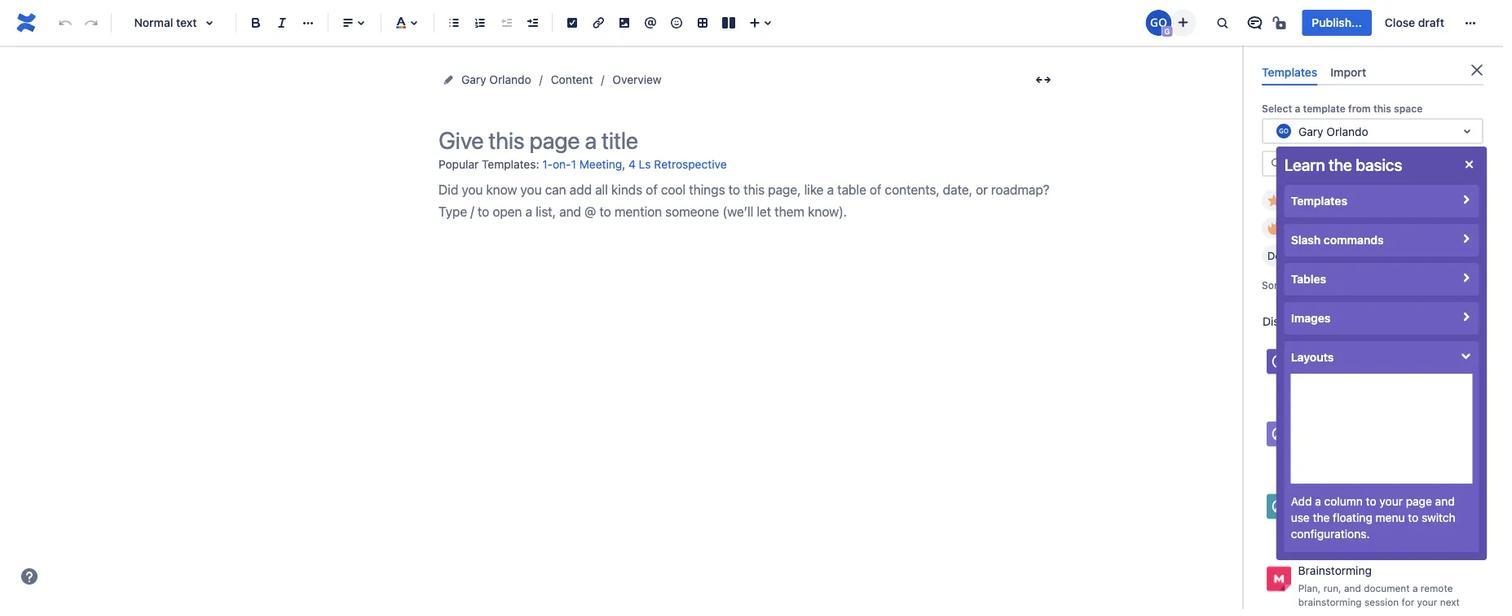Task type: describe. For each thing, give the bounding box(es) containing it.
commands
[[1324, 234, 1384, 247]]

persona
[[1298, 492, 1341, 505]]

by
[[1285, 280, 1296, 291]]

configurations.
[[1291, 528, 1370, 541]]

run,
[[1324, 583, 1342, 595]]

0 vertical spatial gary
[[461, 73, 486, 86]]

pages
[[1298, 379, 1326, 391]]

customer interview report turn customer interviews into insights with the customer interview report.
[[1298, 420, 1472, 463]]

learn
[[1285, 155, 1325, 174]]

undo ⌘z image
[[55, 13, 75, 33]]

make page full-width image
[[1034, 70, 1053, 90]]

images button
[[1285, 302, 1479, 335]]

editor
[[1352, 347, 1383, 361]]

my
[[1286, 195, 1301, 207]]

represent
[[1388, 511, 1432, 522]]

the for master
[[1333, 366, 1348, 377]]

search icon image
[[1270, 157, 1283, 170]]

your inside the brainstorming plan, run, and document a remote brainstorming session for your nex
[[1417, 597, 1438, 608]]

sort by
[[1262, 280, 1296, 291]]

,
[[622, 158, 626, 171]]

0 vertical spatial orlando
[[489, 73, 531, 86]]

create
[[1298, 511, 1329, 522]]

retrospective
[[654, 158, 727, 171]]

select
[[1262, 103, 1292, 114]]

page
[[1406, 495, 1432, 509]]

remote
[[1421, 583, 1453, 595]]

1-on-1 meeting button
[[542, 152, 622, 179]]

slash commands button
[[1285, 224, 1479, 257]]

action item image
[[563, 13, 582, 33]]

this
[[1374, 103, 1392, 114]]

select a template from this space
[[1262, 103, 1423, 114]]

confluence image
[[13, 10, 39, 36]]

from
[[1348, 103, 1371, 114]]

and inside 'add a column to your page and use the floating menu to switch configurations.'
[[1435, 495, 1455, 509]]

emoji image
[[667, 13, 686, 33]]

use
[[1291, 512, 1310, 525]]

design
[[1268, 250, 1302, 262]]

and for brainstorming
[[1344, 583, 1361, 595]]

images
[[1291, 312, 1331, 325]]

131
[[1335, 315, 1354, 329]]

import
[[1331, 65, 1367, 79]]

interview
[[1384, 452, 1425, 463]]

add
[[1291, 495, 1312, 509]]

service.
[[1435, 524, 1471, 536]]

1
[[571, 158, 576, 171]]

comment icon image
[[1245, 13, 1265, 33]]

find and replace image
[[1213, 13, 1232, 33]]

superb
[[1434, 366, 1466, 377]]

overview link
[[613, 70, 662, 90]]

open image
[[1458, 122, 1477, 141]]

for
[[1402, 597, 1415, 608]]

4
[[629, 158, 636, 171]]

1 horizontal spatial orlando
[[1327, 125, 1369, 138]]

displaying all 131
[[1263, 315, 1354, 329]]

customer
[[1298, 420, 1350, 433]]

0 vertical spatial gary orlando
[[461, 73, 531, 86]]

no restrictions image
[[1271, 13, 1291, 33]]

to for floating
[[1366, 495, 1377, 509]]

with inside master the basics and create superb pages with confidence.
[[1329, 379, 1348, 391]]

templates inside button
[[1304, 195, 1354, 207]]

more formatting image
[[298, 13, 318, 33]]

text
[[176, 16, 197, 29]]

plan,
[[1298, 583, 1321, 595]]

bullet list ⌘⇧8 image
[[444, 13, 464, 33]]

move this page image
[[442, 73, 455, 86]]

4 ls retrospective button
[[629, 152, 727, 179]]

user
[[1298, 524, 1318, 536]]

content link
[[551, 70, 593, 90]]

link image
[[589, 13, 608, 33]]

to for your
[[1376, 511, 1386, 522]]

numbered list ⌘⇧7 image
[[470, 13, 490, 33]]

templates inside dropdown button
[[1291, 194, 1348, 208]]

a for add
[[1315, 495, 1321, 509]]

switch
[[1422, 512, 1456, 525]]

session
[[1365, 597, 1399, 608]]

table image
[[693, 13, 713, 33]]

close draft
[[1385, 16, 1445, 29]]

on-
[[553, 158, 571, 171]]

outdent ⇧tab image
[[497, 13, 516, 33]]

my templates button
[[1262, 190, 1362, 211]]

floating
[[1333, 512, 1373, 525]]

tutorial
[[1391, 349, 1438, 359]]

persona create personas to represent different user types of your product or service.
[[1298, 492, 1474, 536]]

add image, video, or file image
[[615, 13, 634, 33]]

tables
[[1291, 273, 1327, 286]]

layouts image
[[719, 13, 739, 33]]



Task type: vqa. For each thing, say whether or not it's contained in the screenshot.
Notifications
no



Task type: locate. For each thing, give the bounding box(es) containing it.
1 vertical spatial customer
[[1338, 452, 1381, 463]]

add a column to your page and use the floating menu to switch configurations.
[[1291, 495, 1456, 541]]

basics inside master the basics and create superb pages with confidence.
[[1350, 366, 1380, 377]]

1 vertical spatial and
[[1435, 495, 1455, 509]]

0 vertical spatial with
[[1329, 379, 1348, 391]]

master
[[1298, 366, 1330, 377]]

displaying
[[1263, 315, 1317, 329]]

ls
[[639, 158, 651, 171]]

to up product
[[1376, 511, 1386, 522]]

the right the learn
[[1329, 155, 1352, 174]]

different
[[1435, 511, 1474, 522]]

customer
[[1322, 438, 1365, 450], [1338, 452, 1381, 463]]

templates right my
[[1304, 195, 1354, 207]]

gary right move this page icon
[[461, 73, 486, 86]]

italic ⌘i image
[[272, 13, 292, 33]]

1 vertical spatial gary orlando
[[1299, 125, 1369, 138]]

report.
[[1428, 452, 1459, 463]]

brainstorming
[[1298, 565, 1372, 578]]

create
[[1402, 366, 1431, 377]]

0 horizontal spatial gary orlando
[[461, 73, 531, 86]]

1 vertical spatial basics
[[1350, 366, 1380, 377]]

basics for learn
[[1356, 155, 1402, 174]]

orlando down select a template from this space
[[1327, 125, 1369, 138]]

with inside customer interview report turn customer interviews into insights with the customer interview report.
[[1298, 452, 1318, 463]]

overview
[[613, 73, 662, 86]]

None text field
[[1274, 123, 1277, 140]]

the
[[1329, 155, 1352, 174], [1332, 347, 1349, 361], [1333, 366, 1348, 377], [1320, 452, 1335, 463], [1313, 512, 1330, 525]]

tables button
[[1285, 263, 1479, 296]]

publish... button
[[1302, 10, 1372, 36]]

using
[[1298, 347, 1329, 361]]

meeting
[[579, 158, 622, 171]]

2 horizontal spatial and
[[1435, 495, 1455, 509]]

and for master
[[1382, 366, 1399, 377]]

to inside persona create personas to represent different user types of your product or service.
[[1376, 511, 1386, 522]]

close templates and import image
[[1468, 60, 1487, 80]]

2 vertical spatial and
[[1344, 583, 1361, 595]]

column
[[1324, 495, 1363, 509]]

draft
[[1418, 16, 1445, 29]]

to
[[1366, 495, 1377, 509], [1376, 511, 1386, 522], [1408, 512, 1419, 525]]

1 horizontal spatial a
[[1315, 495, 1321, 509]]

0 vertical spatial a
[[1295, 103, 1301, 114]]

2 vertical spatial a
[[1413, 583, 1418, 595]]

templates
[[1262, 65, 1318, 79], [1291, 194, 1348, 208], [1304, 195, 1354, 207]]

0 vertical spatial basics
[[1356, 155, 1402, 174]]

0 vertical spatial customer
[[1322, 438, 1365, 450]]

layouts
[[1291, 351, 1334, 364]]

and
[[1382, 366, 1399, 377], [1435, 495, 1455, 509], [1344, 583, 1361, 595]]

a up for
[[1413, 583, 1418, 595]]

a
[[1295, 103, 1301, 114], [1315, 495, 1321, 509], [1413, 583, 1418, 595]]

redo ⌘⇧z image
[[82, 13, 101, 33]]

2 vertical spatial your
[[1417, 597, 1438, 608]]

templates:
[[482, 158, 539, 171]]

0 horizontal spatial orlando
[[489, 73, 531, 86]]

0 horizontal spatial and
[[1344, 583, 1361, 595]]

customer down interviews
[[1338, 452, 1381, 463]]

personas
[[1332, 511, 1374, 522]]

basics up templates dropdown button
[[1356, 155, 1402, 174]]

turn
[[1298, 438, 1319, 450]]

gary orlando down select a template from this space
[[1299, 125, 1369, 138]]

the inside customer interview report turn customer interviews into insights with the customer interview report.
[[1320, 452, 1335, 463]]

brainstorming
[[1298, 597, 1362, 608]]

publish...
[[1312, 16, 1362, 29]]

into
[[1417, 438, 1434, 450]]

the right using
[[1332, 347, 1349, 361]]

close
[[1385, 16, 1415, 29]]

slash commands
[[1291, 234, 1384, 247]]

and up confidence.
[[1382, 366, 1399, 377]]

popular templates: 1-on-1 meeting , 4 ls retrospective
[[439, 158, 727, 171]]

gary orlando image
[[1146, 10, 1172, 36]]

align left image
[[338, 13, 358, 33]]

my templates
[[1286, 195, 1354, 207]]

popular
[[439, 158, 479, 171]]

interview
[[1353, 420, 1401, 433]]

0 horizontal spatial a
[[1295, 103, 1301, 114]]

design button
[[1262, 246, 1325, 267]]

templates down the learn
[[1291, 194, 1348, 208]]

close image
[[1460, 155, 1479, 174]]

1 vertical spatial orlando
[[1327, 125, 1369, 138]]

normal text button
[[118, 5, 229, 41]]

a inside the brainstorming plan, run, and document a remote brainstorming session for your nex
[[1413, 583, 1418, 595]]

1 horizontal spatial with
[[1329, 379, 1348, 391]]

help image
[[20, 567, 39, 587]]

gary
[[461, 73, 486, 86], [1299, 125, 1324, 138]]

basics down editor
[[1350, 366, 1380, 377]]

close draft button
[[1375, 10, 1454, 36]]

1 vertical spatial with
[[1298, 452, 1318, 463]]

basics for master
[[1350, 366, 1380, 377]]

layouts button
[[1285, 342, 1479, 374]]

indent tab image
[[523, 13, 542, 33]]

tab list containing templates
[[1256, 59, 1490, 86]]

0 vertical spatial and
[[1382, 366, 1399, 377]]

1-
[[542, 158, 553, 171]]

to up personas at the right bottom of page
[[1366, 495, 1377, 509]]

with right "pages"
[[1329, 379, 1348, 391]]

confidence.
[[1351, 379, 1405, 391]]

all
[[1320, 315, 1332, 329]]

and inside master the basics and create superb pages with confidence.
[[1382, 366, 1399, 377]]

1 horizontal spatial gary orlando
[[1299, 125, 1369, 138]]

your inside 'add a column to your page and use the floating menu to switch configurations.'
[[1380, 495, 1403, 509]]

the inside 'add a column to your page and use the floating menu to switch configurations.'
[[1313, 512, 1330, 525]]

your inside persona create personas to represent different user types of your product or service.
[[1361, 524, 1381, 536]]

gary orlando link
[[461, 70, 531, 90]]

slash
[[1291, 234, 1321, 247]]

a for select
[[1295, 103, 1301, 114]]

gary orlando right move this page icon
[[461, 73, 531, 86]]

your
[[1380, 495, 1403, 509], [1361, 524, 1381, 536], [1417, 597, 1438, 608]]

and up different
[[1435, 495, 1455, 509]]

more image
[[1461, 13, 1481, 33]]

space
[[1394, 103, 1423, 114]]

a up create
[[1315, 495, 1321, 509]]

with down turn
[[1298, 452, 1318, 463]]

product
[[1384, 524, 1420, 536]]

templates up select
[[1262, 65, 1318, 79]]

1 vertical spatial gary
[[1299, 125, 1324, 138]]

the for learn
[[1329, 155, 1352, 174]]

orlando
[[489, 73, 531, 86], [1327, 125, 1369, 138]]

types
[[1321, 524, 1347, 536]]

a right select
[[1295, 103, 1301, 114]]

normal text
[[134, 16, 197, 29]]

insights
[[1437, 438, 1472, 450]]

gary down template
[[1299, 125, 1324, 138]]

basics
[[1356, 155, 1402, 174], [1350, 366, 1380, 377]]

a inside 'add a column to your page and use the floating menu to switch configurations.'
[[1315, 495, 1321, 509]]

your up menu
[[1380, 495, 1403, 509]]

brainstorming plan, run, and document a remote brainstorming session for your nex
[[1298, 565, 1460, 610]]

your down the remote
[[1417, 597, 1438, 608]]

and right run,
[[1344, 583, 1361, 595]]

Search author, category, topic field
[[1288, 153, 1482, 175]]

bold ⌘b image
[[246, 13, 266, 33]]

the right master
[[1333, 366, 1348, 377]]

the inside master the basics and create superb pages with confidence.
[[1333, 366, 1348, 377]]

content
[[551, 73, 593, 86]]

mention image
[[641, 13, 660, 33]]

learn the basics
[[1285, 155, 1402, 174]]

tab list
[[1256, 59, 1490, 86]]

confluence image
[[13, 10, 39, 36]]

report
[[1404, 420, 1439, 433]]

1 horizontal spatial gary
[[1299, 125, 1324, 138]]

with
[[1329, 379, 1348, 391], [1298, 452, 1318, 463]]

document
[[1364, 583, 1410, 595]]

sort
[[1262, 280, 1282, 291]]

invite to edit image
[[1174, 13, 1193, 32]]

menu
[[1376, 512, 1405, 525]]

0 horizontal spatial gary
[[461, 73, 486, 86]]

customer down customer
[[1322, 438, 1365, 450]]

interviews
[[1368, 438, 1414, 450]]

0 vertical spatial your
[[1380, 495, 1403, 509]]

1 vertical spatial a
[[1315, 495, 1321, 509]]

using the editor tutorial
[[1298, 347, 1438, 361]]

the for using
[[1332, 347, 1349, 361]]

0 horizontal spatial with
[[1298, 452, 1318, 463]]

orlando down outdent ⇧tab icon
[[489, 73, 531, 86]]

1 horizontal spatial and
[[1382, 366, 1399, 377]]

the down customer
[[1320, 452, 1335, 463]]

templates button
[[1285, 185, 1479, 218]]

Give this page a title text field
[[439, 127, 1058, 154]]

and inside the brainstorming plan, run, and document a remote brainstorming session for your nex
[[1344, 583, 1361, 595]]

of
[[1349, 524, 1359, 536]]

2 horizontal spatial a
[[1413, 583, 1418, 595]]

master the basics and create superb pages with confidence.
[[1298, 366, 1466, 391]]

Main content area, start typing to enter text. text field
[[439, 179, 1058, 223]]

or
[[1423, 524, 1432, 536]]

1 vertical spatial your
[[1361, 524, 1381, 536]]

to down the 'page'
[[1408, 512, 1419, 525]]

the up the configurations.
[[1313, 512, 1330, 525]]

your right of
[[1361, 524, 1381, 536]]



